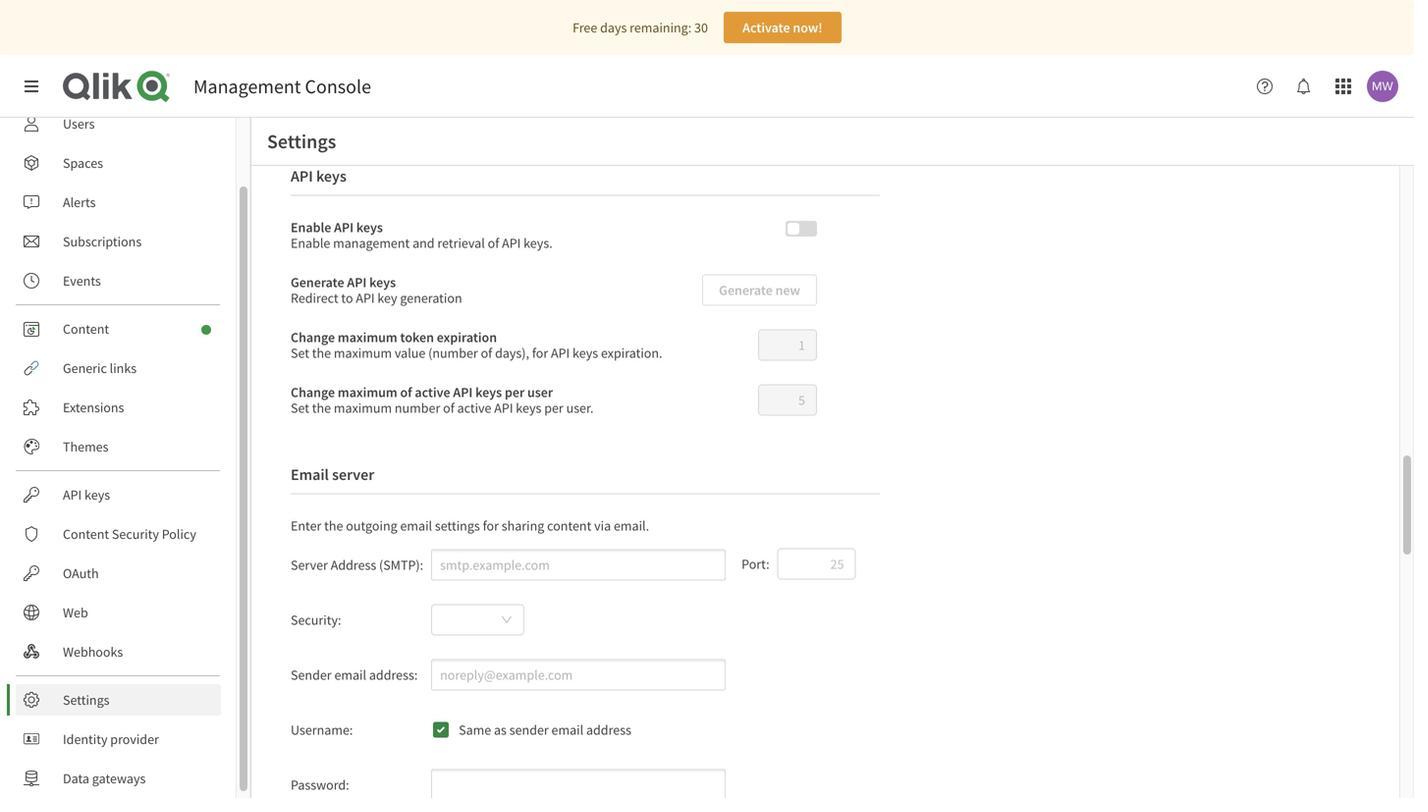 Task type: describe. For each thing, give the bounding box(es) containing it.
management console element
[[194, 74, 371, 99]]

users
[[63, 115, 95, 133]]

themes link
[[16, 431, 221, 463]]

maximum left the value
[[334, 344, 392, 362]]

25 field
[[779, 550, 855, 579]]

2 enable from the top
[[291, 234, 330, 252]]

number
[[395, 399, 440, 417]]

identity provider link
[[16, 724, 221, 756]]

maximum down key
[[338, 329, 398, 346]]

the inside change maximum of active api keys per user set the maximum number of active api keys per user.
[[312, 399, 331, 417]]

api down (number
[[453, 384, 473, 401]]

keys.
[[524, 234, 553, 252]]

user.
[[566, 399, 594, 417]]

to
[[341, 289, 353, 307]]

0 horizontal spatial active
[[415, 384, 451, 401]]

sender email address:
[[291, 666, 418, 684]]

change maximum of active api keys per user set the maximum number of active api keys per user.
[[291, 384, 594, 417]]

content for content
[[63, 320, 109, 338]]

activate
[[743, 19, 790, 36]]

policy
[[162, 526, 196, 543]]

set inside the change maximum token expiration set the maximum value (number of days), for api keys expiration.
[[291, 344, 309, 362]]

close sidebar menu image
[[24, 79, 39, 94]]

change for set the maximum value (number of days), for api keys expiration.
[[291, 329, 335, 346]]

api keys link
[[16, 479, 221, 511]]

security
[[112, 526, 159, 543]]

sharing
[[502, 517, 545, 535]]

content security policy
[[63, 526, 196, 543]]

events
[[63, 272, 101, 290]]

change for set the maximum number of active api keys per user.
[[291, 384, 335, 401]]

extensions
[[63, 399, 124, 417]]

keys up management
[[316, 166, 347, 186]]

free days remaining: 30
[[573, 19, 708, 36]]

of right number
[[443, 399, 455, 417]]

keys left user.
[[516, 399, 542, 417]]

and
[[413, 234, 435, 252]]

remaining:
[[630, 19, 692, 36]]

content
[[547, 517, 592, 535]]

enter
[[291, 517, 322, 535]]

themes
[[63, 438, 109, 456]]

content security policy link
[[16, 519, 221, 550]]

spaces
[[63, 154, 103, 172]]

(number
[[428, 344, 478, 362]]

same as sender email address
[[459, 722, 632, 739]]

web link
[[16, 597, 221, 629]]

extensions link
[[16, 392, 221, 423]]

management
[[333, 234, 410, 252]]

keys inside navigation pane element
[[85, 486, 110, 504]]

data gateways link
[[16, 763, 221, 795]]

1 vertical spatial email
[[334, 666, 367, 684]]

identity
[[63, 731, 108, 749]]

icon: down element
[[501, 614, 513, 628]]

keys inside generate api keys redirect to api key generation
[[370, 274, 396, 291]]

settings inside navigation pane element
[[63, 692, 110, 709]]

0 vertical spatial settings
[[267, 129, 336, 154]]

settings
[[435, 517, 480, 535]]

management console
[[194, 74, 371, 99]]

api left keys.
[[502, 234, 521, 252]]

email server
[[291, 465, 375, 485]]

keys down days),
[[476, 384, 502, 401]]

keys inside 'enable api keys enable management and retrieval of api keys.'
[[357, 218, 383, 236]]

maximum down the value
[[338, 384, 398, 401]]

oauth
[[63, 565, 99, 583]]

sender
[[510, 722, 549, 739]]

user
[[528, 384, 553, 401]]

users link
[[16, 108, 221, 140]]

noreply@example.com text field
[[431, 660, 726, 691]]

set inside change maximum of active api keys per user set the maximum number of active api keys per user.
[[291, 399, 309, 417]]

api keys inside api keys link
[[63, 486, 110, 504]]

same
[[459, 722, 491, 739]]

icon: down image
[[501, 614, 513, 626]]

generation
[[400, 289, 462, 307]]

api left user
[[494, 399, 513, 417]]

the action is not supported for this user. image
[[703, 280, 817, 297]]

api left key
[[347, 274, 367, 291]]

via
[[595, 517, 611, 535]]

of down the value
[[400, 384, 412, 401]]

api inside navigation pane element
[[63, 486, 82, 504]]

activate now!
[[743, 19, 823, 36]]

generate api keys redirect to api key generation
[[291, 274, 462, 307]]

generic
[[63, 360, 107, 377]]

address
[[331, 556, 377, 574]]

address:
[[369, 666, 418, 684]]

value
[[395, 344, 426, 362]]

username:
[[291, 722, 353, 739]]

data gateways
[[63, 770, 146, 788]]

subscriptions link
[[16, 226, 221, 257]]

30
[[695, 19, 708, 36]]



Task type: vqa. For each thing, say whether or not it's contained in the screenshot.
"app"
no



Task type: locate. For each thing, give the bounding box(es) containing it.
email right sender
[[334, 666, 367, 684]]

api up user
[[551, 344, 570, 362]]

maximum
[[338, 329, 398, 346], [334, 344, 392, 362], [338, 384, 398, 401], [334, 399, 392, 417]]

the up email server
[[312, 399, 331, 417]]

None field
[[759, 330, 816, 360], [759, 386, 816, 415], [431, 605, 525, 636], [759, 330, 816, 360], [759, 386, 816, 415], [431, 605, 525, 636]]

1 vertical spatial the
[[312, 399, 331, 417]]

port:
[[742, 555, 770, 573]]

alerts link
[[16, 187, 221, 218]]

alerts
[[63, 194, 96, 211]]

api keys
[[291, 166, 347, 186], [63, 486, 110, 504]]

2 change from the top
[[291, 384, 335, 401]]

1 vertical spatial change
[[291, 384, 335, 401]]

email right the "sender"
[[552, 722, 584, 739]]

0 vertical spatial content
[[63, 320, 109, 338]]

0 vertical spatial email
[[400, 517, 432, 535]]

maria williams image
[[1368, 71, 1399, 102]]

change down redirect
[[291, 329, 335, 346]]

of right the retrieval
[[488, 234, 499, 252]]

spaces link
[[16, 147, 221, 179]]

for inside the change maximum token expiration set the maximum value (number of days), for api keys expiration.
[[532, 344, 548, 362]]

change inside change maximum of active api keys per user set the maximum number of active api keys per user.
[[291, 384, 335, 401]]

change up email
[[291, 384, 335, 401]]

per left user
[[505, 384, 525, 401]]

email for enter
[[400, 517, 432, 535]]

0 vertical spatial api keys
[[291, 166, 347, 186]]

0 horizontal spatial email
[[334, 666, 367, 684]]

api right to at top
[[356, 289, 375, 307]]

data
[[63, 770, 89, 788]]

0 horizontal spatial for
[[483, 517, 499, 535]]

1 horizontal spatial per
[[544, 399, 564, 417]]

1 vertical spatial set
[[291, 399, 309, 417]]

api inside the change maximum token expiration set the maximum value (number of days), for api keys expiration.
[[551, 344, 570, 362]]

token
[[400, 329, 434, 346]]

days),
[[495, 344, 530, 362]]

per left user.
[[544, 399, 564, 417]]

content
[[63, 320, 109, 338], [63, 526, 109, 543]]

webhooks link
[[16, 637, 221, 668]]

2 horizontal spatial email
[[552, 722, 584, 739]]

email for same
[[552, 722, 584, 739]]

api keys down themes
[[63, 486, 110, 504]]

2 vertical spatial the
[[324, 517, 343, 535]]

address
[[587, 722, 632, 739]]

web
[[63, 604, 88, 622]]

generate
[[291, 274, 344, 291]]

content up oauth
[[63, 526, 109, 543]]

(smtp):
[[379, 556, 424, 574]]

0 vertical spatial set
[[291, 344, 309, 362]]

generic links link
[[16, 353, 221, 384]]

the down redirect
[[312, 344, 331, 362]]

keys up content security policy link
[[85, 486, 110, 504]]

content link
[[16, 313, 221, 345]]

change maximum token expiration set the maximum value (number of days), for api keys expiration.
[[291, 329, 663, 362]]

email left the "settings"
[[400, 517, 432, 535]]

events link
[[16, 265, 221, 297]]

new connector image
[[201, 325, 211, 335]]

for left sharing
[[483, 517, 499, 535]]

settings link
[[16, 685, 221, 716]]

1 vertical spatial settings
[[63, 692, 110, 709]]

2 set from the top
[[291, 399, 309, 417]]

change
[[291, 329, 335, 346], [291, 384, 335, 401]]

1 change from the top
[[291, 329, 335, 346]]

now!
[[793, 19, 823, 36]]

1 horizontal spatial api keys
[[291, 166, 347, 186]]

set up email
[[291, 399, 309, 417]]

1 horizontal spatial settings
[[267, 129, 336, 154]]

the
[[312, 344, 331, 362], [312, 399, 331, 417], [324, 517, 343, 535]]

oauth link
[[16, 558, 221, 589]]

redirect
[[291, 289, 339, 307]]

0 horizontal spatial api keys
[[63, 486, 110, 504]]

the inside the change maximum token expiration set the maximum value (number of days), for api keys expiration.
[[312, 344, 331, 362]]

api down management console element
[[291, 166, 313, 186]]

server
[[332, 465, 375, 485]]

api keys up management
[[291, 166, 347, 186]]

settings down management console element
[[267, 129, 336, 154]]

set
[[291, 344, 309, 362], [291, 399, 309, 417]]

email
[[291, 465, 329, 485]]

0 vertical spatial for
[[532, 344, 548, 362]]

1 set from the top
[[291, 344, 309, 362]]

keys left the expiration.
[[573, 344, 598, 362]]

of inside 'enable api keys enable management and retrieval of api keys.'
[[488, 234, 499, 252]]

active
[[415, 384, 451, 401], [457, 399, 492, 417]]

None password field
[[431, 770, 726, 799]]

1 vertical spatial content
[[63, 526, 109, 543]]

outgoing
[[346, 517, 398, 535]]

change inside the change maximum token expiration set the maximum value (number of days), for api keys expiration.
[[291, 329, 335, 346]]

expiration
[[437, 329, 497, 346]]

for
[[532, 344, 548, 362], [483, 517, 499, 535]]

for right days),
[[532, 344, 548, 362]]

smtp.example.com text field
[[431, 550, 726, 581]]

content for content security policy
[[63, 526, 109, 543]]

api up generate
[[334, 218, 354, 236]]

keys right to at top
[[370, 274, 396, 291]]

expiration.
[[601, 344, 663, 362]]

enable api keys enable management and retrieval of api keys.
[[291, 218, 553, 252]]

of left days),
[[481, 344, 492, 362]]

identity provider
[[63, 731, 159, 749]]

security:
[[291, 611, 341, 629]]

provider
[[110, 731, 159, 749]]

settings
[[267, 129, 336, 154], [63, 692, 110, 709]]

active down (number
[[415, 384, 451, 401]]

retrieval
[[438, 234, 485, 252]]

per
[[505, 384, 525, 401], [544, 399, 564, 417]]

webhooks
[[63, 644, 123, 661]]

server
[[291, 556, 328, 574]]

email
[[400, 517, 432, 535], [334, 666, 367, 684], [552, 722, 584, 739]]

0 horizontal spatial settings
[[63, 692, 110, 709]]

email.
[[614, 517, 649, 535]]

links
[[110, 360, 137, 377]]

1 horizontal spatial for
[[532, 344, 548, 362]]

as
[[494, 722, 507, 739]]

1 vertical spatial for
[[483, 517, 499, 535]]

0 vertical spatial change
[[291, 329, 335, 346]]

maximum left number
[[334, 399, 392, 417]]

management
[[194, 74, 301, 99]]

2 vertical spatial email
[[552, 722, 584, 739]]

content up generic
[[63, 320, 109, 338]]

navigation pane element
[[0, 52, 236, 799]]

free
[[573, 19, 598, 36]]

the right 'enter'
[[324, 517, 343, 535]]

of inside the change maximum token expiration set the maximum value (number of days), for api keys expiration.
[[481, 344, 492, 362]]

api down themes
[[63, 486, 82, 504]]

1 horizontal spatial email
[[400, 517, 432, 535]]

2 content from the top
[[63, 526, 109, 543]]

keys inside the change maximum token expiration set the maximum value (number of days), for api keys expiration.
[[573, 344, 598, 362]]

1 vertical spatial api keys
[[63, 486, 110, 504]]

0 vertical spatial the
[[312, 344, 331, 362]]

days
[[600, 19, 627, 36]]

active right number
[[457, 399, 492, 417]]

keys left and
[[357, 218, 383, 236]]

set down redirect
[[291, 344, 309, 362]]

subscriptions
[[63, 233, 142, 251]]

activate now! link
[[724, 12, 842, 43]]

1 horizontal spatial active
[[457, 399, 492, 417]]

settings up identity
[[63, 692, 110, 709]]

server address (smtp):
[[291, 556, 424, 574]]

gateways
[[92, 770, 146, 788]]

1 enable from the top
[[291, 218, 331, 236]]

1 content from the top
[[63, 320, 109, 338]]

0 horizontal spatial per
[[505, 384, 525, 401]]

console
[[305, 74, 371, 99]]

sender
[[291, 666, 332, 684]]

generic links
[[63, 360, 137, 377]]

password:
[[291, 777, 349, 794]]

enter the outgoing email settings for sharing content via email.
[[291, 517, 649, 535]]

key
[[378, 289, 398, 307]]

of
[[488, 234, 499, 252], [481, 344, 492, 362], [400, 384, 412, 401], [443, 399, 455, 417]]

keys
[[316, 166, 347, 186], [357, 218, 383, 236], [370, 274, 396, 291], [573, 344, 598, 362], [476, 384, 502, 401], [516, 399, 542, 417], [85, 486, 110, 504]]



